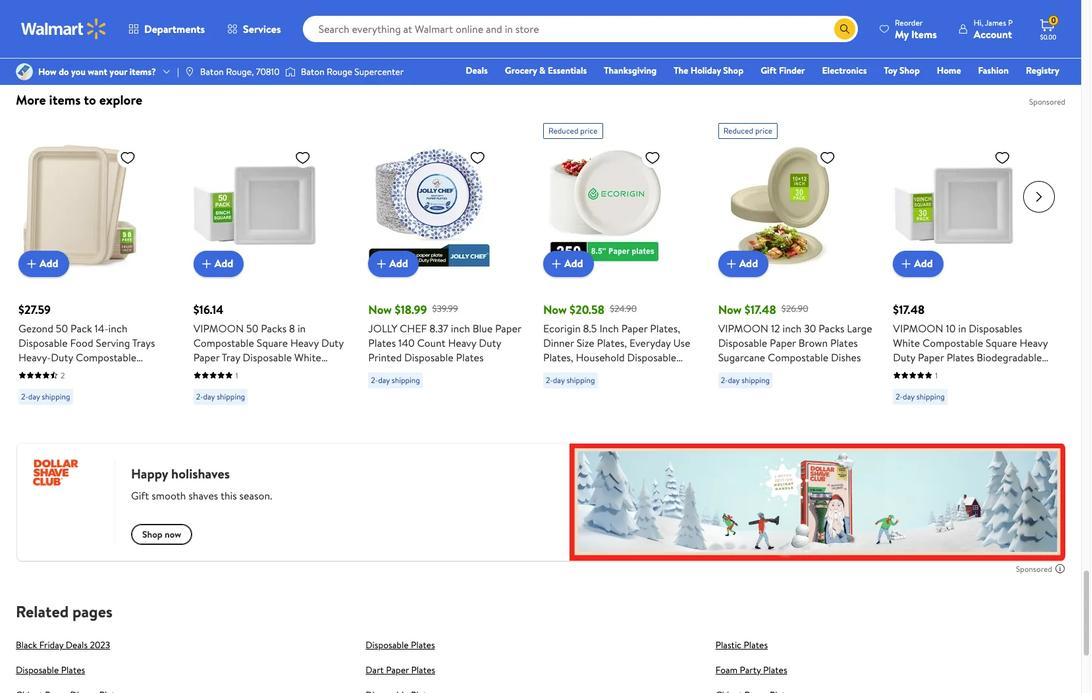 Task type: vqa. For each thing, say whether or not it's contained in the screenshot.
better
no



Task type: locate. For each thing, give the bounding box(es) containing it.
disposable plates
[[366, 639, 435, 652], [16, 664, 85, 678]]

related
[[16, 601, 69, 623]]

0 vertical spatial disposable plates link
[[366, 639, 435, 652]]

hi, james p account
[[974, 17, 1013, 41]]

0
[[1052, 15, 1057, 26]]

serving left trays
[[96, 336, 130, 350]]

large inside $27.59 gezond 50 pack 14-inch disposable food serving trays heavy-duty compostable sugarcane platters large paper plates for crawfish serving
[[106, 365, 132, 379]]

baton rouge, 70810
[[200, 65, 280, 78]]

0 horizontal spatial add to cart image
[[374, 256, 390, 272]]

now up ecorigin
[[544, 302, 567, 318]]

1 horizontal spatial inch
[[451, 321, 470, 336]]

 image
[[285, 65, 296, 78], [184, 67, 195, 77]]

3 now from the left
[[719, 302, 742, 318]]

1 packs from the left
[[261, 321, 287, 336]]

now inside now $18.99 $39.99 jolly chef 8.37 inch blue paper plates 140 count heavy duty printed disposable plates
[[369, 302, 392, 318]]

0 vertical spatial serving
[[96, 336, 130, 350]]

$17.48 inside $17.48 vipmoon 10 in disposables white compostable square heavy duty paper plates biodegradable 30 count
[[894, 302, 925, 318]]

reduced for $20.58
[[549, 125, 579, 136]]

30 down $26.90
[[805, 321, 817, 336]]

50 inside $27.59 gezond 50 pack 14-inch disposable food serving trays heavy-duty compostable sugarcane platters large paper plates for crawfish serving
[[56, 321, 68, 336]]

30 right dishes
[[894, 365, 906, 379]]

1 price from the left
[[581, 125, 598, 136]]

plates down the 10
[[947, 350, 975, 365]]

0 $0.00
[[1041, 15, 1057, 42]]

1 baton from the left
[[200, 65, 224, 78]]

0 horizontal spatial $17.48
[[745, 302, 777, 318]]

how
[[38, 65, 57, 78]]

plates left for
[[18, 379, 46, 394]]

50
[[56, 321, 68, 336], [246, 321, 259, 336]]

white down 8
[[295, 350, 322, 365]]

white down size
[[576, 365, 603, 379]]

1 horizontal spatial shop
[[900, 64, 920, 77]]

3 add from the left
[[390, 257, 408, 271]]

sponsored left ad disclaimer and feedback for marqueedisplayad icon at the bottom right
[[1017, 564, 1053, 575]]

2 horizontal spatial white
[[894, 336, 921, 350]]

2 add to cart image from the left
[[199, 256, 215, 272]]

1 shop from the left
[[724, 64, 744, 77]]

items
[[49, 91, 81, 109]]

baton left rouge,
[[200, 65, 224, 78]]

foam party plates link
[[716, 664, 788, 678]]

square
[[257, 336, 288, 350], [986, 336, 1018, 350]]

thanksgiving
[[604, 64, 657, 77]]

square for $16.14
[[257, 336, 288, 350]]

1 horizontal spatial price
[[756, 125, 773, 136]]

2 50 from the left
[[246, 321, 259, 336]]

vipmoon inside $17.48 vipmoon 10 in disposables white compostable square heavy duty paper plates biodegradable 30 count
[[894, 321, 944, 336]]

0 horizontal spatial price
[[581, 125, 598, 136]]

heavy inside now $18.99 $39.99 jolly chef 8.37 inch blue paper plates 140 count heavy duty printed disposable plates
[[448, 336, 477, 350]]

more items to explore
[[16, 91, 142, 109]]

shipping
[[988, 2, 1016, 14], [392, 375, 420, 386], [567, 375, 595, 386], [742, 375, 770, 386], [42, 391, 70, 402], [217, 391, 245, 402], [917, 391, 945, 402]]

shop right "toy"
[[900, 64, 920, 77]]

duty inside $17.48 vipmoon 10 in disposables white compostable square heavy duty paper plates biodegradable 30 count
[[894, 350, 916, 365]]

vipmoon
[[194, 321, 244, 336], [719, 321, 769, 336], [894, 321, 944, 336]]

gezond
[[18, 321, 53, 336]]

30 inside $17.48 vipmoon 10 in disposables white compostable square heavy duty paper plates biodegradable 30 count
[[894, 365, 906, 379]]

reduced for $17.48
[[724, 125, 754, 136]]

vipmoon left the 10
[[894, 321, 944, 336]]

3 add to cart image from the left
[[724, 256, 740, 272]]

1 horizontal spatial in
[[959, 321, 967, 336]]

packs up dishes
[[819, 321, 845, 336]]

1 add to cart image from the left
[[24, 256, 40, 272]]

dishes
[[832, 350, 862, 365]]

5 add button from the left
[[719, 251, 769, 277]]

0 horizontal spatial vipmoon
[[194, 321, 244, 336]]

add to cart image
[[24, 256, 40, 272], [199, 256, 215, 272], [724, 256, 740, 272]]

inch inside $27.59 gezond 50 pack 14-inch disposable food serving trays heavy-duty compostable sugarcane platters large paper plates for crawfish serving
[[108, 321, 128, 336]]

50 left 8
[[246, 321, 259, 336]]

1 vipmoon from the left
[[194, 321, 244, 336]]

0 horizontal spatial deals
[[66, 639, 88, 652]]

1 horizontal spatial 30
[[894, 365, 906, 379]]

inch
[[108, 321, 128, 336], [451, 321, 470, 336], [783, 321, 802, 336]]

debit
[[981, 82, 1004, 96]]

0 horizontal spatial packs
[[261, 321, 287, 336]]

50 inside $16.14 vipmoon 50 packs 8 in compostable square heavy duty paper tray disposable white bagasse paper tray
[[246, 321, 259, 336]]

ecorigin 8.5 inch paper plates, dinner size plates, everyday use plates, household disposable plates, white round coated plate bulk, 250 count image
[[544, 144, 666, 267]]

add to cart image
[[374, 256, 390, 272], [549, 256, 565, 272], [899, 256, 915, 272]]

2 add from the left
[[215, 257, 233, 271]]

heavy
[[291, 336, 319, 350], [448, 336, 477, 350], [1020, 336, 1049, 350]]

large right platters
[[106, 365, 132, 379]]

1 vertical spatial deals
[[66, 639, 88, 652]]

0 horizontal spatial reduced
[[549, 125, 579, 136]]

reduced price down essentials
[[549, 125, 598, 136]]

brown
[[799, 336, 828, 350]]

2 square from the left
[[986, 336, 1018, 350]]

you
[[71, 65, 86, 78]]

0 horizontal spatial now
[[369, 302, 392, 318]]

1 horizontal spatial add to cart image
[[199, 256, 215, 272]]

plates, down dinner
[[544, 365, 574, 379]]

square inside $16.14 vipmoon 50 packs 8 in compostable square heavy duty paper tray disposable white bagasse paper tray
[[257, 336, 288, 350]]

1 horizontal spatial  image
[[285, 65, 296, 78]]

2 reduced from the left
[[724, 125, 754, 136]]

$17.48
[[745, 302, 777, 318], [894, 302, 925, 318]]

duty inside now $18.99 $39.99 jolly chef 8.37 inch blue paper plates 140 count heavy duty printed disposable plates
[[479, 336, 502, 350]]

square for $17.48
[[986, 336, 1018, 350]]

0 horizontal spatial white
[[295, 350, 322, 365]]

2 $17.48 from the left
[[894, 302, 925, 318]]

1 horizontal spatial $17.48
[[894, 302, 925, 318]]

sponsored down walmart+
[[1030, 96, 1066, 107]]

0 horizontal spatial count
[[417, 336, 446, 350]]

deals left 2023
[[66, 639, 88, 652]]

0 vertical spatial 30
[[805, 321, 817, 336]]

2-
[[371, 375, 378, 386], [546, 375, 553, 386], [721, 375, 728, 386], [21, 391, 28, 402], [196, 391, 203, 402], [896, 391, 904, 402]]

1 now from the left
[[369, 302, 392, 318]]

1 vertical spatial 30
[[894, 365, 906, 379]]

1 horizontal spatial large
[[848, 321, 873, 336]]

8.5
[[584, 321, 597, 336]]

reduced price down the "gift" at top right
[[724, 125, 773, 136]]

|
[[177, 65, 179, 78]]

2 horizontal spatial now
[[719, 302, 742, 318]]

now inside now $17.48 $26.90 vipmoon 12 inch 30 packs large disposable paper brown plates sugarcane compostable dishes
[[719, 302, 742, 318]]

add
[[40, 257, 58, 271], [215, 257, 233, 271], [390, 257, 408, 271], [565, 257, 584, 271], [740, 257, 759, 271], [915, 257, 934, 271]]

baton left rouge
[[301, 65, 325, 78]]

1 reduced from the left
[[549, 125, 579, 136]]

sugarcane inside $27.59 gezond 50 pack 14-inch disposable food serving trays heavy-duty compostable sugarcane platters large paper plates for crawfish serving
[[18, 365, 66, 379]]

0 horizontal spatial large
[[106, 365, 132, 379]]

2 1 from the left
[[936, 370, 938, 381]]

2 horizontal spatial vipmoon
[[894, 321, 944, 336]]

3 inch from the left
[[783, 321, 802, 336]]

size
[[577, 336, 595, 350]]

in right 8
[[298, 321, 306, 336]]

2 horizontal spatial heavy
[[1020, 336, 1049, 350]]

the holiday shop link
[[668, 63, 750, 78]]

vipmoon inside now $17.48 $26.90 vipmoon 12 inch 30 packs large disposable paper brown plates sugarcane compostable dishes
[[719, 321, 769, 336]]

white inside now $20.58 $24.90 ecorigin 8.5 inch paper plates, dinner size plates, everyday use plates, household disposable plates, white round coated plate bulk, 250 count
[[576, 365, 603, 379]]

50 left pack
[[56, 321, 68, 336]]

1 horizontal spatial tray
[[261, 365, 279, 379]]

plate
[[674, 365, 697, 379]]

blue
[[473, 321, 493, 336]]

price for $20.58
[[581, 125, 598, 136]]

1 horizontal spatial heavy
[[448, 336, 477, 350]]

2 horizontal spatial count
[[908, 365, 937, 379]]

biodegradable
[[977, 350, 1043, 365]]

large up dishes
[[848, 321, 873, 336]]

now inside now $20.58 $24.90 ecorigin 8.5 inch paper plates, dinner size plates, everyday use plates, household disposable plates, white round coated plate bulk, 250 count
[[544, 302, 567, 318]]

2 baton from the left
[[301, 65, 325, 78]]

add to cart image for vipmoon 50 packs 8 in compostable square heavy duty paper tray disposable white bagasse paper tray
[[199, 256, 215, 272]]

heavy inside $16.14 vipmoon 50 packs 8 in compostable square heavy duty paper tray disposable white bagasse paper tray
[[291, 336, 319, 350]]

want
[[88, 65, 107, 78]]

plates right dart
[[411, 664, 436, 678]]

1 heavy from the left
[[291, 336, 319, 350]]

sugarcane
[[719, 350, 766, 365], [18, 365, 66, 379]]

1 horizontal spatial sugarcane
[[719, 350, 766, 365]]

$26.90
[[782, 303, 809, 316]]

inch left trays
[[108, 321, 128, 336]]

disposable inside now $20.58 $24.90 ecorigin 8.5 inch paper plates, dinner size plates, everyday use plates, household disposable plates, white round coated plate bulk, 250 count
[[628, 350, 677, 365]]

product group containing now $17.48
[[719, 118, 875, 422]]

250
[[568, 379, 586, 394]]

0 horizontal spatial sugarcane
[[18, 365, 66, 379]]

large
[[848, 321, 873, 336], [106, 365, 132, 379]]

reduced
[[549, 125, 579, 136], [724, 125, 754, 136]]

1 horizontal spatial 50
[[246, 321, 259, 336]]

now up jolly
[[369, 302, 392, 318]]

now left $26.90
[[719, 302, 742, 318]]

0 horizontal spatial 50
[[56, 321, 68, 336]]

4 add from the left
[[565, 257, 584, 271]]

8
[[289, 321, 295, 336]]

inch right 8.37
[[451, 321, 470, 336]]

paper
[[495, 321, 522, 336], [622, 321, 648, 336], [770, 336, 797, 350], [194, 350, 220, 365], [919, 350, 945, 365], [134, 365, 160, 379], [232, 365, 259, 379], [386, 664, 409, 678]]

square left 8
[[257, 336, 288, 350]]

0 horizontal spatial in
[[298, 321, 306, 336]]

disposable
[[18, 336, 68, 350], [719, 336, 768, 350], [243, 350, 292, 365], [405, 350, 454, 365], [628, 350, 677, 365], [366, 639, 409, 652], [16, 664, 59, 678]]

now $18.99 $39.99 jolly chef 8.37 inch blue paper plates 140 count heavy duty printed disposable plates
[[369, 302, 522, 365]]

reorder
[[895, 17, 923, 28]]

friday
[[39, 639, 64, 652]]

0 horizontal spatial  image
[[184, 67, 195, 77]]

dart paper plates
[[366, 664, 436, 678]]

services
[[243, 22, 281, 36]]

1 horizontal spatial disposable plates
[[366, 639, 435, 652]]

count
[[417, 336, 446, 350], [908, 365, 937, 379], [589, 379, 617, 394]]

compostable inside $17.48 vipmoon 10 in disposables white compostable square heavy duty paper plates biodegradable 30 count
[[923, 336, 984, 350]]

gezond 50 pack 14-inch disposable food serving trays heavy-duty compostable sugarcane platters large paper plates for crawfish serving image
[[18, 144, 141, 267]]

day
[[974, 2, 986, 14], [378, 375, 390, 386], [553, 375, 565, 386], [728, 375, 740, 386], [28, 391, 40, 402], [203, 391, 215, 402], [903, 391, 915, 402]]

vipmoon down $16.14
[[194, 321, 244, 336]]

0 horizontal spatial disposable plates
[[16, 664, 85, 678]]

1 horizontal spatial deals
[[466, 64, 488, 77]]

vipmoon left 12
[[719, 321, 769, 336]]

your
[[110, 65, 127, 78]]

1 horizontal spatial square
[[986, 336, 1018, 350]]

inch inside now $17.48 $26.90 vipmoon 12 inch 30 packs large disposable paper brown plates sugarcane compostable dishes
[[783, 321, 802, 336]]

do
[[59, 65, 69, 78]]

baton for baton rouge, 70810
[[200, 65, 224, 78]]

sponsored
[[1030, 96, 1066, 107], [1017, 564, 1053, 575]]

add for vipmoon 50 packs 8 in compostable square heavy duty paper tray disposable white bagasse paper tray add to cart icon
[[215, 257, 233, 271]]

0 vertical spatial disposable plates
[[366, 639, 435, 652]]

1 horizontal spatial white
[[576, 365, 603, 379]]

tray right bagasse
[[261, 365, 279, 379]]

50 for $16.14
[[246, 321, 259, 336]]

1 in from the left
[[298, 321, 306, 336]]

heavy inside $17.48 vipmoon 10 in disposables white compostable square heavy duty paper plates biodegradable 30 count
[[1020, 336, 1049, 350]]

home
[[938, 64, 962, 77]]

1 vertical spatial large
[[106, 365, 132, 379]]

in right the 10
[[959, 321, 967, 336]]

2 in from the left
[[959, 321, 967, 336]]

1 50 from the left
[[56, 321, 68, 336]]

1 add from the left
[[40, 257, 58, 271]]

$20.58
[[570, 302, 605, 318]]

toy
[[885, 64, 898, 77]]

reduced price for $17.48
[[724, 125, 773, 136]]

1 add to cart image from the left
[[374, 256, 390, 272]]

product group
[[719, 0, 865, 43], [18, 118, 175, 422], [194, 118, 350, 422], [369, 118, 525, 422], [544, 118, 700, 422], [719, 118, 875, 422], [894, 118, 1050, 422]]

0 horizontal spatial shop
[[724, 64, 744, 77]]

how do you want your items?
[[38, 65, 156, 78]]

sugarcane right plate
[[719, 350, 766, 365]]

2 now from the left
[[544, 302, 567, 318]]

plates down black friday deals 2023 link
[[61, 664, 85, 678]]

1 horizontal spatial count
[[589, 379, 617, 394]]

square right the 10
[[986, 336, 1018, 350]]

2 add button from the left
[[194, 251, 244, 277]]

count inside $17.48 vipmoon 10 in disposables white compostable square heavy duty paper plates biodegradable 30 count
[[908, 365, 937, 379]]

1 add button from the left
[[18, 251, 69, 277]]

grocery
[[505, 64, 537, 77]]

in inside $16.14 vipmoon 50 packs 8 in compostable square heavy duty paper tray disposable white bagasse paper tray
[[298, 321, 306, 336]]

$16.14 vipmoon 50 packs 8 in compostable square heavy duty paper tray disposable white bagasse paper tray
[[194, 302, 344, 379]]

duty right dishes
[[894, 350, 916, 365]]

price down the "gift" at top right
[[756, 125, 773, 136]]

electronics
[[823, 64, 867, 77]]

p
[[1009, 17, 1013, 28]]

$0.00
[[1041, 32, 1057, 42]]

duty up 2
[[51, 350, 73, 365]]

1 horizontal spatial packs
[[819, 321, 845, 336]]

1 horizontal spatial baton
[[301, 65, 325, 78]]

0 horizontal spatial tray
[[222, 350, 240, 365]]

30
[[805, 321, 817, 336], [894, 365, 906, 379]]

2 inch from the left
[[451, 321, 470, 336]]

vipmoon inside $16.14 vipmoon 50 packs 8 in compostable square heavy duty paper tray disposable white bagasse paper tray
[[194, 321, 244, 336]]

deals left grocery
[[466, 64, 488, 77]]

serving right the crawfish
[[107, 379, 141, 394]]

supercenter
[[355, 65, 404, 78]]

disposable plates down friday
[[16, 664, 85, 678]]

0 horizontal spatial add to cart image
[[24, 256, 40, 272]]

 image right the 70810
[[285, 65, 296, 78]]

1 square from the left
[[257, 336, 288, 350]]

plates right brown
[[831, 336, 859, 350]]

1 horizontal spatial 1
[[936, 370, 938, 381]]

reduced price
[[549, 125, 598, 136], [724, 125, 773, 136]]

now $17.48 $26.90 vipmoon 12 inch 30 packs large disposable paper brown plates sugarcane compostable dishes
[[719, 302, 873, 365]]

1 vertical spatial disposable plates link
[[16, 664, 85, 678]]

1 horizontal spatial reduced price
[[724, 125, 773, 136]]

1 inch from the left
[[108, 321, 128, 336]]

large inside now $17.48 $26.90 vipmoon 12 inch 30 packs large disposable paper brown plates sugarcane compostable dishes
[[848, 321, 873, 336]]

0 horizontal spatial reduced price
[[549, 125, 598, 136]]

add for add to cart image corresponding to $17.48
[[915, 257, 934, 271]]

compostable inside $16.14 vipmoon 50 packs 8 in compostable square heavy duty paper tray disposable white bagasse paper tray
[[194, 336, 254, 350]]

registry
[[1027, 64, 1060, 77]]

1 horizontal spatial now
[[544, 302, 567, 318]]

plates down blue
[[456, 350, 484, 365]]

1 horizontal spatial reduced
[[724, 125, 754, 136]]

rouge
[[327, 65, 353, 78]]

0 horizontal spatial baton
[[200, 65, 224, 78]]

0 horizontal spatial disposable plates link
[[16, 664, 85, 678]]

1 $17.48 from the left
[[745, 302, 777, 318]]

toy shop link
[[879, 63, 926, 78]]

2 packs from the left
[[819, 321, 845, 336]]

disposable plates up dart paper plates
[[366, 639, 435, 652]]

add button for ecorigin 8.5 inch paper plates, dinner size plates, everyday use plates, household disposable plates, white round coated plate bulk, 250 count image
[[544, 251, 594, 277]]

ecorigin
[[544, 321, 581, 336]]

2 shop from the left
[[900, 64, 920, 77]]

2 add to cart image from the left
[[549, 256, 565, 272]]

5 add from the left
[[740, 257, 759, 271]]

to
[[84, 91, 96, 109]]

1 horizontal spatial vipmoon
[[719, 321, 769, 336]]

6 add button from the left
[[894, 251, 944, 277]]

&
[[540, 64, 546, 77]]

 image
[[16, 63, 33, 80]]

3 add to cart image from the left
[[899, 256, 915, 272]]

2 horizontal spatial add to cart image
[[724, 256, 740, 272]]

vipmoon for $17.48
[[894, 321, 944, 336]]

tray down $16.14
[[222, 350, 240, 365]]

add button for gezond 50 pack 14-inch disposable food serving trays heavy-duty compostable sugarcane platters large paper plates for crawfish serving "image"
[[18, 251, 69, 277]]

 image for baton rouge supercenter
[[285, 65, 296, 78]]

1 1 from the left
[[236, 370, 238, 381]]

3 vipmoon from the left
[[894, 321, 944, 336]]

bagasse
[[194, 365, 230, 379]]

2 heavy from the left
[[448, 336, 477, 350]]

2023
[[90, 639, 110, 652]]

2 reduced price from the left
[[724, 125, 773, 136]]

2 vipmoon from the left
[[719, 321, 769, 336]]

packs left 8
[[261, 321, 287, 336]]

1 reduced price from the left
[[549, 125, 598, 136]]

vipmoon 10 in disposables white compostable square heavy duty paper plates biodegradable 30 count image
[[894, 144, 1016, 267]]

add to favorites list, vipmoon 12 inch 30 packs large disposable paper brown plates sugarcane compostable dishes image
[[820, 149, 836, 166]]

4 add button from the left
[[544, 251, 594, 277]]

disposable plates link down friday
[[16, 664, 85, 678]]

duty
[[322, 336, 344, 350], [479, 336, 502, 350], [51, 350, 73, 365], [894, 350, 916, 365]]

0 horizontal spatial inch
[[108, 321, 128, 336]]

use
[[674, 336, 691, 350]]

0 vertical spatial large
[[848, 321, 873, 336]]

shop right holiday
[[724, 64, 744, 77]]

count inside now $20.58 $24.90 ecorigin 8.5 inch paper plates, dinner size plates, everyday use plates, household disposable plates, white round coated plate bulk, 250 count
[[589, 379, 617, 394]]

white inside $17.48 vipmoon 10 in disposables white compostable square heavy duty paper plates biodegradable 30 count
[[894, 336, 921, 350]]

sugarcane down gezond
[[18, 365, 66, 379]]

plates inside now $17.48 $26.90 vipmoon 12 inch 30 packs large disposable paper brown plates sugarcane compostable dishes
[[831, 336, 859, 350]]

count inside now $18.99 $39.99 jolly chef 8.37 inch blue paper plates 140 count heavy duty printed disposable plates
[[417, 336, 446, 350]]

2 horizontal spatial inch
[[783, 321, 802, 336]]

2 price from the left
[[756, 125, 773, 136]]

now for $20.58
[[544, 302, 567, 318]]

next slide for more items to explore list image
[[1024, 181, 1056, 213]]

disposable plates link up dart paper plates
[[366, 639, 435, 652]]

Search search field
[[303, 16, 859, 42]]

square inside $17.48 vipmoon 10 in disposables white compostable square heavy duty paper plates biodegradable 30 count
[[986, 336, 1018, 350]]

duty inside $16.14 vipmoon 50 packs 8 in compostable square heavy duty paper tray disposable white bagasse paper tray
[[322, 336, 344, 350]]

plates
[[369, 336, 396, 350], [831, 336, 859, 350], [456, 350, 484, 365], [947, 350, 975, 365], [18, 379, 46, 394], [411, 639, 435, 652], [744, 639, 768, 652], [61, 664, 85, 678], [411, 664, 436, 678], [764, 664, 788, 678]]

 image right |
[[184, 67, 195, 77]]

2 horizontal spatial add to cart image
[[899, 256, 915, 272]]

duty right 8
[[322, 336, 344, 350]]

ad disclaimer and feedback for marqueedisplayad image
[[1056, 564, 1066, 575]]

0 horizontal spatial square
[[257, 336, 288, 350]]

6 add from the left
[[915, 257, 934, 271]]

departments
[[144, 22, 205, 36]]

$16.14
[[194, 302, 224, 318]]

plates left 140
[[369, 336, 396, 350]]

inch right 12
[[783, 321, 802, 336]]

1 horizontal spatial add to cart image
[[549, 256, 565, 272]]

0 horizontal spatial 1
[[236, 370, 238, 381]]

3 heavy from the left
[[1020, 336, 1049, 350]]

3 add button from the left
[[369, 251, 419, 277]]

duty right 8.37
[[479, 336, 502, 350]]

0 horizontal spatial heavy
[[291, 336, 319, 350]]

paper inside $17.48 vipmoon 10 in disposables white compostable square heavy duty paper plates biodegradable 30 count
[[919, 350, 945, 365]]

shop
[[724, 64, 744, 77], [900, 64, 920, 77]]

white left the 10
[[894, 336, 921, 350]]

printed
[[369, 350, 402, 365]]

1 horizontal spatial disposable plates link
[[366, 639, 435, 652]]

sugarcane inside now $17.48 $26.90 vipmoon 12 inch 30 packs large disposable paper brown plates sugarcane compostable dishes
[[719, 350, 766, 365]]

price down essentials
[[581, 125, 598, 136]]

product group containing now $18.99
[[369, 118, 525, 422]]

0 horizontal spatial 30
[[805, 321, 817, 336]]

jolly chef 8.37 inch blue paper plates 140 count heavy duty printed disposable plates image
[[369, 144, 491, 267]]



Task type: describe. For each thing, give the bounding box(es) containing it.
explore
[[99, 91, 142, 109]]

heavy for $17.48
[[1020, 336, 1049, 350]]

plates inside $27.59 gezond 50 pack 14-inch disposable food serving trays heavy-duty compostable sugarcane platters large paper plates for crawfish serving
[[18, 379, 46, 394]]

crawfish
[[64, 379, 104, 394]]

items?
[[130, 65, 156, 78]]

reduced price for $20.58
[[549, 125, 598, 136]]

food
[[70, 336, 93, 350]]

8.37
[[430, 321, 449, 336]]

 image for baton rouge, 70810
[[184, 67, 195, 77]]

0 vertical spatial deals
[[466, 64, 488, 77]]

add for now add to cart image
[[390, 257, 408, 271]]

packs inside $16.14 vipmoon 50 packs 8 in compostable square heavy duty paper tray disposable white bagasse paper tray
[[261, 321, 287, 336]]

add to cart image for $17.48
[[899, 256, 915, 272]]

add button for vipmoon 10 in disposables white compostable square heavy duty paper plates biodegradable 30 count 'image'
[[894, 251, 944, 277]]

add to favorites list, gezond 50 pack 14-inch disposable food serving trays heavy-duty compostable sugarcane platters large paper plates for crawfish serving image
[[120, 149, 136, 166]]

dart paper plates link
[[366, 664, 436, 678]]

1 for $16.14
[[236, 370, 238, 381]]

pages
[[72, 601, 113, 623]]

14-
[[95, 321, 108, 336]]

reorder my items
[[895, 17, 938, 41]]

black
[[16, 639, 37, 652]]

disposable inside now $17.48 $26.90 vipmoon 12 inch 30 packs large disposable paper brown plates sugarcane compostable dishes
[[719, 336, 768, 350]]

1 vertical spatial disposable plates
[[16, 664, 85, 678]]

compostable inside $27.59 gezond 50 pack 14-inch disposable food serving trays heavy-duty compostable sugarcane platters large paper plates for crawfish serving
[[76, 350, 136, 365]]

foam party plates
[[716, 664, 788, 678]]

plates, right size
[[597, 336, 627, 350]]

vipmoon 50 packs 8 in compostable square heavy duty paper tray disposable white bagasse paper tray image
[[194, 144, 316, 267]]

price for $17.48
[[756, 125, 773, 136]]

paper inside now $20.58 $24.90 ecorigin 8.5 inch paper plates, dinner size plates, everyday use plates, household disposable plates, white round coated plate bulk, 250 count
[[622, 321, 648, 336]]

add for second add to cart image
[[565, 257, 584, 271]]

deals link
[[460, 63, 494, 78]]

3+ day shipping
[[964, 2, 1016, 14]]

fashion link
[[973, 63, 1015, 78]]

plastic
[[716, 639, 742, 652]]

plates, down ecorigin
[[544, 350, 574, 365]]

add to favorites list, ecorigin 8.5 inch paper plates, dinner size plates, everyday use plates, household disposable plates, white round coated plate bulk, 250 count image
[[645, 149, 661, 166]]

now for $17.48
[[719, 302, 742, 318]]

product group containing $17.48
[[894, 118, 1050, 422]]

gift finder
[[761, 64, 806, 77]]

dart
[[366, 664, 384, 678]]

1 vertical spatial sponsored
[[1017, 564, 1053, 575]]

sugarcane for gezond
[[18, 365, 66, 379]]

household
[[576, 350, 625, 365]]

chef
[[400, 321, 427, 336]]

foam
[[716, 664, 738, 678]]

$39.99
[[433, 303, 458, 316]]

Walmart Site-Wide search field
[[303, 16, 859, 42]]

search icon image
[[840, 24, 851, 34]]

fashion
[[979, 64, 1010, 77]]

heavy for $16.14
[[291, 336, 319, 350]]

add to favorites list, vipmoon 50 packs 8 in compostable square heavy duty paper tray disposable white bagasse paper tray image
[[295, 149, 311, 166]]

inch for now
[[783, 321, 802, 336]]

3+
[[964, 2, 973, 14]]

pickup
[[896, 2, 919, 14]]

thanksgiving link
[[599, 63, 663, 78]]

product group containing $27.59
[[18, 118, 175, 422]]

paper inside now $17.48 $26.90 vipmoon 12 inch 30 packs large disposable paper brown plates sugarcane compostable dishes
[[770, 336, 797, 350]]

for
[[48, 379, 62, 394]]

paper inside $27.59 gezond 50 pack 14-inch disposable food serving trays heavy-duty compostable sugarcane platters large paper plates for crawfish serving
[[134, 365, 160, 379]]

product group containing now $20.58
[[544, 118, 700, 422]]

compostable inside now $17.48 $26.90 vipmoon 12 inch 30 packs large disposable paper brown plates sugarcane compostable dishes
[[768, 350, 829, 365]]

vipmoon 12 inch 30 packs large disposable paper brown plates sugarcane compostable dishes image
[[719, 144, 841, 267]]

plates up dart paper plates
[[411, 639, 435, 652]]

vipmoon for $16.14
[[194, 321, 244, 336]]

baton rouge supercenter
[[301, 65, 404, 78]]

everyday
[[630, 336, 671, 350]]

50 for $27.59
[[56, 321, 68, 336]]

1 for $17.48
[[936, 370, 938, 381]]

12
[[772, 321, 781, 336]]

one
[[959, 82, 979, 96]]

dinner
[[544, 336, 575, 350]]

plates, up the coated
[[651, 321, 681, 336]]

add to cart image for $27.59
[[24, 256, 40, 272]]

round
[[606, 365, 635, 379]]

grocery & essentials
[[505, 64, 587, 77]]

hi,
[[974, 17, 984, 28]]

black friday deals 2023
[[16, 639, 110, 652]]

related pages
[[16, 601, 113, 623]]

add for add to cart icon associated with $27.59
[[40, 257, 58, 271]]

disposables
[[970, 321, 1023, 336]]

black friday deals 2023 link
[[16, 639, 110, 652]]

pack
[[71, 321, 92, 336]]

one debit link
[[953, 82, 1010, 96]]

my
[[895, 27, 909, 41]]

0 vertical spatial sponsored
[[1030, 96, 1066, 107]]

plates right party
[[764, 664, 788, 678]]

duty inside $27.59 gezond 50 pack 14-inch disposable food serving trays heavy-duty compostable sugarcane platters large paper plates for crawfish serving
[[51, 350, 73, 365]]

bulk,
[[544, 379, 566, 394]]

jolly
[[369, 321, 397, 336]]

30 inside now $17.48 $26.90 vipmoon 12 inch 30 packs large disposable paper brown plates sugarcane compostable dishes
[[805, 321, 817, 336]]

$24.90
[[610, 303, 637, 316]]

add to favorites list, vipmoon 10 in disposables white compostable square heavy duty paper plates biodegradable 30 count image
[[995, 149, 1011, 166]]

add button for vipmoon 12 inch 30 packs large disposable paper brown plates sugarcane compostable dishes image
[[719, 251, 769, 277]]

paper inside now $18.99 $39.99 jolly chef 8.37 inch blue paper plates 140 count heavy duty printed disposable plates
[[495, 321, 522, 336]]

departments button
[[117, 13, 216, 45]]

$27.59 gezond 50 pack 14-inch disposable food serving trays heavy-duty compostable sugarcane platters large paper plates for crawfish serving
[[18, 302, 160, 394]]

walmart image
[[21, 18, 107, 40]]

grocery & essentials link
[[499, 63, 593, 78]]

essentials
[[548, 64, 587, 77]]

10
[[947, 321, 956, 336]]

plates up foam party plates
[[744, 639, 768, 652]]

add button for jolly chef 8.37 inch blue paper plates 140 count heavy duty printed disposable plates image
[[369, 251, 419, 277]]

sugarcane for $17.48
[[719, 350, 766, 365]]

electronics link
[[817, 63, 873, 78]]

in inside $17.48 vipmoon 10 in disposables white compostable square heavy duty paper plates biodegradable 30 count
[[959, 321, 967, 336]]

$27.59
[[18, 302, 51, 318]]

packs inside now $17.48 $26.90 vipmoon 12 inch 30 packs large disposable paper brown plates sugarcane compostable dishes
[[819, 321, 845, 336]]

services button
[[216, 13, 292, 45]]

the holiday shop
[[674, 64, 744, 77]]

$17.48 inside now $17.48 $26.90 vipmoon 12 inch 30 packs large disposable paper brown plates sugarcane compostable dishes
[[745, 302, 777, 318]]

james
[[986, 17, 1007, 28]]

add to cart image for now
[[374, 256, 390, 272]]

disposable inside $27.59 gezond 50 pack 14-inch disposable food serving trays heavy-duty compostable sugarcane platters large paper plates for crawfish serving
[[18, 336, 68, 350]]

home link
[[932, 63, 968, 78]]

inch for $27.59
[[108, 321, 128, 336]]

platters
[[68, 365, 104, 379]]

$18.99
[[395, 302, 427, 318]]

disposable inside now $18.99 $39.99 jolly chef 8.37 inch blue paper plates 140 count heavy duty printed disposable plates
[[405, 350, 454, 365]]

disposable inside $16.14 vipmoon 50 packs 8 in compostable square heavy duty paper tray disposable white bagasse paper tray
[[243, 350, 292, 365]]

holiday
[[691, 64, 722, 77]]

gift finder link
[[755, 63, 812, 78]]

70810
[[256, 65, 280, 78]]

plates inside $17.48 vipmoon 10 in disposables white compostable square heavy duty paper plates biodegradable 30 count
[[947, 350, 975, 365]]

white inside $16.14 vipmoon 50 packs 8 in compostable square heavy duty paper tray disposable white bagasse paper tray
[[295, 350, 322, 365]]

plastic plates link
[[716, 639, 768, 652]]

1 vertical spatial serving
[[107, 379, 141, 394]]

add for 3rd add to cart icon from the left
[[740, 257, 759, 271]]

add to favorites list, jolly chef 8.37 inch blue paper plates 140 count heavy duty printed disposable plates image
[[470, 149, 486, 166]]

more
[[16, 91, 46, 109]]

rouge,
[[226, 65, 254, 78]]

trays
[[132, 336, 155, 350]]

now for $18.99
[[369, 302, 392, 318]]

toy shop
[[885, 64, 920, 77]]

add button for vipmoon 50 packs 8 in compostable square heavy duty paper tray disposable white bagasse paper tray image
[[194, 251, 244, 277]]

baton for baton rouge supercenter
[[301, 65, 325, 78]]

product group containing $16.14
[[194, 118, 350, 422]]

inch inside now $18.99 $39.99 jolly chef 8.37 inch blue paper plates 140 count heavy duty printed disposable plates
[[451, 321, 470, 336]]



